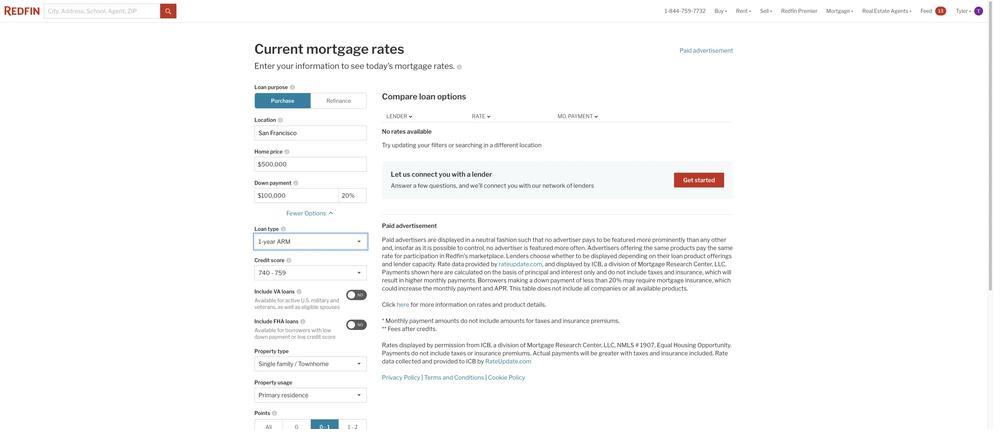 Task type: locate. For each thing, give the bounding box(es) containing it.
in down possible
[[440, 253, 445, 260]]

a inside rates displayed by permission from icb, a division of mortgage research center, llc, nmls # 1907, equal housing opportunity. payments do not include taxes or insurance premiums. actual payments will be greater with taxes and insurance included. rate data collected and provided to icb by
[[494, 342, 497, 349]]

0 horizontal spatial mortgage
[[306, 41, 369, 57]]

sell ▾ button
[[761, 0, 773, 22]]

0 vertical spatial division
[[609, 261, 630, 268]]

product down this
[[504, 302, 526, 309]]

rates.
[[434, 61, 455, 71]]

a
[[490, 142, 493, 149], [467, 170, 471, 178], [414, 183, 417, 190], [472, 237, 475, 244], [605, 261, 608, 268], [530, 277, 533, 284], [494, 342, 497, 349]]

monthly down 'shown'
[[424, 277, 447, 284]]

1 horizontal spatial |
[[486, 375, 487, 382]]

1 loan from the top
[[255, 84, 267, 90]]

and up rates displayed by permission from icb, a division of mortgage research center, llc, nmls # 1907, equal housing opportunity. payments do not include taxes or insurance premiums. actual payments will be greater with taxes and insurance included. rate data collected and provided to icb by at the bottom of page
[[552, 318, 562, 325]]

provided down the permission
[[434, 358, 458, 365]]

payment inside * monthly payment amounts do not include amounts for taxes and insurance premiums. ** fees after credits.
[[410, 318, 434, 325]]

down up property type
[[255, 334, 268, 340]]

1 horizontal spatial will
[[723, 269, 732, 276]]

you
[[439, 170, 451, 178], [508, 183, 518, 190]]

by inside , and displayed by icb, a division of mortgage research center, llc. payments shown here are calculated on the basis of principal and interest only and do not include taxes and insurance, which will result in higher monthly payments. borrowers making a down payment of less than 20% may require mortgage insurance, which could increase the monthly payment and apr. this table does not include all companies or all available products.
[[584, 261, 591, 268]]

loan
[[255, 84, 267, 90], [255, 226, 267, 232]]

available inside available for borrowers with low down payment or low credit score
[[255, 327, 276, 334]]

any
[[701, 237, 711, 244]]

4 ▾ from the left
[[852, 8, 854, 14]]

all down less at right
[[584, 285, 590, 292]]

available inside , and displayed by icb, a division of mortgage research center, llc. payments shown here are calculated on the basis of principal and interest only and do not include taxes and insurance, which will result in higher monthly payments. borrowers making a down payment of less than 20% may require mortgage insurance, which could increase the monthly payment and apr. this table does not include all companies or all available products.
[[637, 285, 661, 292]]

redfin's
[[446, 253, 468, 260]]

1 vertical spatial option group
[[255, 420, 367, 429]]

1 vertical spatial on
[[484, 269, 491, 276]]

you up questions,
[[439, 170, 451, 178]]

be
[[604, 237, 611, 244], [583, 253, 590, 260], [591, 350, 598, 357]]

2 available from the top
[[255, 327, 276, 334]]

will down llc.
[[723, 269, 732, 276]]

marketplace.
[[470, 253, 505, 260]]

rate inside rates displayed by permission from icb, a division of mortgage research center, llc, nmls # 1907, equal housing opportunity. payments do not include taxes or insurance premiums. actual payments will be greater with taxes and insurance included. rate data collected and provided to icb by
[[716, 350, 729, 357]]

0 vertical spatial be
[[604, 237, 611, 244]]

let us connect you with a lender
[[391, 170, 492, 178]]

provided inside rates displayed by permission from icb, a division of mortgage research center, llc, nmls # 1907, equal housing opportunity. payments do not include taxes or insurance premiums. actual payments will be greater with taxes and insurance included. rate data collected and provided to icb by
[[434, 358, 458, 365]]

1 horizontal spatial more
[[555, 245, 569, 252]]

1 - 2 radio
[[339, 420, 367, 429]]

* monthly payment amounts do not include amounts for taxes and insurance premiums. ** fees after credits.
[[382, 318, 620, 333]]

0 horizontal spatial division
[[498, 342, 519, 349]]

policy down 'rateupdate.com'
[[509, 375, 526, 382]]

current mortgage rates
[[255, 41, 405, 57]]

▾ for rent ▾
[[749, 8, 752, 14]]

data down the rates
[[382, 358, 395, 365]]

0 horizontal spatial rate
[[438, 261, 451, 268]]

▾ right agents
[[910, 8, 912, 14]]

0 horizontal spatial down
[[255, 334, 268, 340]]

loans for include fha loans
[[286, 319, 299, 325]]

division inside rates displayed by permission from icb, a division of mortgage research center, llc, nmls # 1907, equal housing opportunity. payments do not include taxes or insurance premiums. actual payments will be greater with taxes and insurance included. rate data collected and provided to icb by
[[498, 342, 519, 349]]

in right result
[[399, 277, 404, 284]]

1 vertical spatial 1-
[[259, 239, 264, 246]]

and down rate at the left
[[382, 261, 392, 268]]

all
[[584, 285, 590, 292], [630, 285, 636, 292]]

division up rateupdate.com link
[[498, 342, 519, 349]]

1- left 759-
[[665, 8, 670, 14]]

2 all from the left
[[630, 285, 636, 292]]

from
[[467, 342, 480, 349]]

1 horizontal spatial are
[[445, 269, 453, 276]]

are up possible
[[428, 237, 437, 244]]

1 policy from the left
[[404, 375, 421, 382]]

▾ for buy ▾
[[725, 8, 728, 14]]

1 available from the top
[[255, 298, 276, 304]]

1 horizontal spatial paid advertisement
[[680, 47, 734, 54]]

taxes inside * monthly payment amounts do not include amounts for taxes and insurance premiums. ** fees after credits.
[[535, 318, 550, 325]]

0 horizontal spatial policy
[[404, 375, 421, 382]]

taxes up require
[[648, 269, 663, 276]]

include up may
[[627, 269, 647, 276]]

2 vertical spatial rates
[[477, 302, 491, 309]]

on down payments.
[[469, 302, 476, 309]]

advertisers
[[396, 237, 427, 244]]

1 horizontal spatial advertisement
[[694, 47, 734, 54]]

and up products.
[[665, 269, 675, 276]]

get started button
[[675, 173, 725, 188]]

include up from
[[480, 318, 499, 325]]

type
[[268, 226, 279, 232], [278, 348, 289, 355]]

1 vertical spatial no
[[487, 245, 494, 252]]

insurance down equal at the right bottom of the page
[[662, 350, 688, 357]]

Home price text field
[[258, 161, 364, 168]]

include inside * monthly payment amounts do not include amounts for taxes and insurance premiums. ** fees after credits.
[[480, 318, 499, 325]]

displayed down after
[[400, 342, 426, 349]]

1 horizontal spatial score
[[322, 334, 336, 340]]

score inside available for borrowers with low down payment or low credit score
[[322, 334, 336, 340]]

lender inside paid advertisers are displayed in a neutral fashion such that no advertiser pays to be featured more prominently than any other and, insofar as it is possible to control, no advertiser is featured more often. advertisers offering the same products pay the same rate for participation in redfin's marketplace. lenders choose whether to be displayed depending on their loan product offerings and lender capacity. rate data provided by
[[394, 261, 411, 268]]

1 vertical spatial division
[[498, 342, 519, 349]]

than up pay
[[687, 237, 700, 244]]

include left the va
[[255, 289, 273, 295]]

loans for include va loans
[[282, 289, 295, 295]]

property for single family / townhome
[[255, 348, 277, 355]]

score right credit
[[322, 334, 336, 340]]

primary
[[259, 392, 280, 399]]

0 horizontal spatial amounts
[[435, 318, 460, 325]]

1 horizontal spatial same
[[718, 245, 733, 252]]

more
[[637, 237, 652, 244], [555, 245, 569, 252], [420, 302, 434, 309]]

2 horizontal spatial do
[[608, 269, 616, 276]]

choose
[[530, 253, 551, 260]]

same up their at the bottom
[[655, 245, 670, 252]]

2 vertical spatial more
[[420, 302, 434, 309]]

0 vertical spatial include
[[255, 289, 273, 295]]

▾ for sell ▾
[[770, 8, 773, 14]]

1 vertical spatial research
[[556, 342, 582, 349]]

rates displayed by permission from icb, a division of mortgage research center, llc, nmls # 1907, equal housing opportunity. payments do not include taxes or insurance premiums. actual payments will be greater with taxes and insurance included. rate data collected and provided to icb by
[[382, 342, 732, 365]]

to up redfin's
[[458, 245, 463, 252]]

mortgage left the real at the right of page
[[827, 8, 851, 14]]

no
[[382, 128, 390, 135]]

in inside , and displayed by icb, a division of mortgage research center, llc. payments shown here are calculated on the basis of principal and interest only and do not include taxes and insurance, which will result in higher monthly payments. borrowers making a down payment of less than 20% may require mortgage insurance, which could increase the monthly payment and apr. this table does not include all companies or all available products.
[[399, 277, 404, 284]]

interest
[[562, 269, 583, 276]]

payments
[[382, 269, 410, 276], [382, 350, 410, 357]]

data inside rates displayed by permission from icb, a division of mortgage research center, llc, nmls # 1907, equal housing opportunity. payments do not include taxes or insurance premiums. actual payments will be greater with taxes and insurance included. rate data collected and provided to icb by
[[382, 358, 395, 365]]

mortgage up actual
[[527, 342, 555, 349]]

option group up state, city, county, zip search field at the left
[[255, 93, 367, 109]]

usage
[[278, 380, 292, 386]]

0 vertical spatial premiums.
[[591, 318, 620, 325]]

lender down "insofar"
[[394, 261, 411, 268]]

1 horizontal spatial is
[[524, 245, 529, 252]]

0 vertical spatial rates
[[372, 41, 405, 57]]

1 vertical spatial mortgage
[[638, 261, 665, 268]]

0 vertical spatial provided
[[466, 261, 490, 268]]

Purchase radio
[[255, 93, 311, 109]]

2 vertical spatial on
[[469, 302, 476, 309]]

1 vertical spatial product
[[504, 302, 526, 309]]

mortgage ▾ button
[[822, 0, 859, 22]]

0 horizontal spatial on
[[469, 302, 476, 309]]

on inside , and displayed by icb, a division of mortgage research center, llc. payments shown here are calculated on the basis of principal and interest only and do not include taxes and insurance, which will result in higher monthly payments. borrowers making a down payment of less than 20% may require mortgage insurance, which could increase the monthly payment and apr. this table does not include all companies or all available products.
[[484, 269, 491, 276]]

information down current mortgage rates
[[296, 61, 340, 71]]

monthly
[[386, 318, 408, 325]]

insurance inside * monthly payment amounts do not include amounts for taxes and insurance premiums. ** fees after credits.
[[563, 318, 590, 325]]

2 loan from the top
[[255, 226, 267, 232]]

available for active u.s. military and veterans, as well as eligible spouses
[[255, 298, 340, 310]]

▾ for mortgage ▾
[[852, 8, 854, 14]]

available for payment
[[255, 327, 276, 334]]

1 same from the left
[[655, 245, 670, 252]]

▾ right "buy" in the top of the page
[[725, 8, 728, 14]]

1 horizontal spatial icb,
[[592, 261, 603, 268]]

0 vertical spatial property
[[255, 348, 277, 355]]

for inside * monthly payment amounts do not include amounts for taxes and insurance premiums. ** fees after credits.
[[526, 318, 534, 325]]

mortgage left "rates."
[[395, 61, 432, 71]]

0 vertical spatial are
[[428, 237, 437, 244]]

displayed inside , and displayed by icb, a division of mortgage research center, llc. payments shown here are calculated on the basis of principal and interest only and do not include taxes and insurance, which will result in higher monthly payments. borrowers making a down payment of less than 20% may require mortgage insurance, which could increase the monthly payment and apr. this table does not include all companies or all available products.
[[557, 261, 583, 268]]

click here for more information on rates and product details.
[[382, 302, 547, 309]]

2 horizontal spatial as
[[415, 245, 422, 252]]

pays
[[583, 237, 596, 244]]

payment down fha
[[269, 334, 290, 340]]

will inside rates displayed by permission from icb, a division of mortgage research center, llc, nmls # 1907, equal housing opportunity. payments do not include taxes or insurance premiums. actual payments will be greater with taxes and insurance included. rate data collected and provided to icb by
[[581, 350, 590, 357]]

0 vertical spatial than
[[687, 237, 700, 244]]

0 vertical spatial more
[[637, 237, 652, 244]]

0 horizontal spatial insurance
[[475, 350, 502, 357]]

loan for loan purpose
[[255, 84, 267, 90]]

0 vertical spatial no
[[545, 237, 552, 244]]

different
[[495, 142, 519, 149]]

0 horizontal spatial premiums.
[[503, 350, 532, 357]]

0 vertical spatial data
[[452, 261, 464, 268]]

questions,
[[430, 183, 458, 190]]

0 horizontal spatial is
[[428, 245, 432, 252]]

1 vertical spatial center,
[[583, 342, 603, 349]]

basis
[[503, 269, 517, 276]]

0 vertical spatial on
[[649, 253, 656, 260]]

0 vertical spatial loans
[[282, 289, 295, 295]]

rateupdate.com link
[[499, 261, 543, 268]]

a inside paid advertisers are displayed in a neutral fashion such that no advertiser pays to be featured more prominently than any other and, insofar as it is possible to control, no advertiser is featured more often. advertisers offering the same products pay the same rate for participation in redfin's marketplace. lenders choose whether to be displayed depending on their loan product offerings and lender capacity. rate data provided by
[[472, 237, 475, 244]]

3 ▾ from the left
[[770, 8, 773, 14]]

let
[[391, 170, 402, 178]]

fewer options
[[287, 210, 326, 217]]

provided
[[466, 261, 490, 268], [434, 358, 458, 365]]

product down pay
[[685, 253, 706, 260]]

eligible
[[302, 304, 319, 310]]

not down click here for more information on rates and product details.
[[469, 318, 478, 325]]

0 horizontal spatial advertisement
[[396, 223, 437, 230]]

principal
[[525, 269, 549, 276]]

policy down collected
[[404, 375, 421, 382]]

displayed down "advertisers"
[[591, 253, 618, 260]]

for down the va
[[278, 298, 284, 304]]

1 vertical spatial do
[[461, 318, 468, 325]]

icb,
[[592, 261, 603, 268], [481, 342, 492, 349]]

1 horizontal spatial all
[[630, 285, 636, 292]]

option group containing purchase
[[255, 93, 367, 109]]

in right searching
[[484, 142, 489, 149]]

0 vertical spatial will
[[723, 269, 732, 276]]

credit score
[[255, 257, 285, 264]]

and up terms
[[422, 358, 433, 365]]

1 vertical spatial property
[[255, 380, 277, 386]]

2 vertical spatial do
[[411, 350, 419, 357]]

amounts
[[435, 318, 460, 325], [501, 318, 525, 325]]

0 vertical spatial down
[[534, 277, 550, 284]]

1 vertical spatial you
[[508, 183, 518, 190]]

1 vertical spatial data
[[382, 358, 395, 365]]

1 include from the top
[[255, 289, 273, 295]]

is down such
[[524, 245, 529, 252]]

answer a few questions, and we'll connect you with our network of lenders
[[391, 183, 595, 190]]

than inside paid advertisers are displayed in a neutral fashion such that no advertiser pays to be featured more prominently than any other and, insofar as it is possible to control, no advertiser is featured more often. advertisers offering the same products pay the same rate for participation in redfin's marketplace. lenders choose whether to be displayed depending on their loan product offerings and lender capacity. rate data provided by
[[687, 237, 700, 244]]

rate
[[472, 113, 486, 120], [438, 261, 451, 268], [716, 350, 729, 357]]

as inside paid advertisers are displayed in a neutral fashion such that no advertiser pays to be featured more prominently than any other and, insofar as it is possible to control, no advertiser is featured more often. advertisers offering the same products pay the same rate for participation in redfin's marketplace. lenders choose whether to be displayed depending on their loan product offerings and lender capacity. rate data provided by
[[415, 245, 422, 252]]

1 vertical spatial mortgage
[[395, 61, 432, 71]]

is right it
[[428, 245, 432, 252]]

property usage element
[[255, 375, 363, 388]]

displayed up interest
[[557, 261, 583, 268]]

will inside , and displayed by icb, a division of mortgage research center, llc. payments shown here are calculated on the basis of principal and interest only and do not include taxes and insurance, which will result in higher monthly payments. borrowers making a down payment of less than 20% may require mortgage insurance, which could increase the monthly payment and apr. this table does not include all companies or all available products.
[[723, 269, 732, 276]]

0 vertical spatial research
[[667, 261, 693, 268]]

0 vertical spatial 1-
[[665, 8, 670, 14]]

or right filters
[[449, 142, 455, 149]]

research
[[667, 261, 693, 268], [556, 342, 582, 349]]

payment inside available for borrowers with low down payment or low credit score
[[269, 334, 290, 340]]

1- down loan type
[[259, 239, 264, 246]]

this
[[510, 285, 521, 292]]

the
[[644, 245, 653, 252], [708, 245, 717, 252], [493, 269, 502, 276], [423, 285, 432, 292]]

rate inside paid advertisers are displayed in a neutral fashion such that no advertiser pays to be featured more prominently than any other and, insofar as it is possible to control, no advertiser is featured more often. advertisers offering the same products pay the same rate for participation in redfin's marketplace. lenders choose whether to be displayed depending on their loan product offerings and lender capacity. rate data provided by
[[438, 261, 451, 268]]

payments inside rates displayed by permission from icb, a division of mortgage research center, llc, nmls # 1907, equal housing opportunity. payments do not include taxes or insurance premiums. actual payments will be greater with taxes and insurance included. rate data collected and provided to icb by
[[382, 350, 410, 357]]

borrowers
[[478, 277, 507, 284]]

premiums.
[[591, 318, 620, 325], [503, 350, 532, 357]]

payment
[[270, 180, 292, 186], [551, 277, 575, 284], [458, 285, 482, 292], [410, 318, 434, 325], [269, 334, 290, 340]]

City, Address, School, Agent, ZIP search field
[[44, 4, 160, 18]]

offering
[[621, 245, 643, 252]]

1 horizontal spatial on
[[484, 269, 491, 276]]

mortgage inside rates displayed by permission from icb, a division of mortgage research center, llc, nmls # 1907, equal housing opportunity. payments do not include taxes or insurance premiums. actual payments will be greater with taxes and insurance included. rate data collected and provided to icb by
[[527, 342, 555, 349]]

displayed inside rates displayed by permission from icb, a division of mortgage research center, llc, nmls # 1907, equal housing opportunity. payments do not include taxes or insurance premiums. actual payments will be greater with taxes and insurance included. rate data collected and provided to icb by
[[400, 342, 426, 349]]

2 horizontal spatial insurance
[[662, 350, 688, 357]]

depending
[[619, 253, 648, 260]]

type for year
[[268, 226, 279, 232]]

arm
[[277, 239, 291, 246]]

1 property from the top
[[255, 348, 277, 355]]

2 vertical spatial paid
[[382, 237, 395, 244]]

loan
[[419, 92, 436, 101], [672, 253, 683, 260]]

down up does
[[534, 277, 550, 284]]

do inside * monthly payment amounts do not include amounts for taxes and insurance premiums. ** fees after credits.
[[461, 318, 468, 325]]

here right click
[[397, 302, 410, 309]]

0 vertical spatial option group
[[255, 93, 367, 109]]

1 option group from the top
[[255, 93, 367, 109]]

1 vertical spatial icb,
[[481, 342, 492, 349]]

policy
[[404, 375, 421, 382], [509, 375, 526, 382]]

be left greater
[[591, 350, 598, 357]]

loan left options
[[419, 92, 436, 101]]

0 horizontal spatial lender
[[394, 261, 411, 268]]

taxes down the permission
[[451, 350, 466, 357]]

7732
[[694, 8, 706, 14]]

as down active
[[295, 304, 301, 310]]

with down nmls
[[621, 350, 633, 357]]

1 vertical spatial available
[[637, 285, 661, 292]]

2 property from the top
[[255, 380, 277, 386]]

by inside paid advertisers are displayed in a neutral fashion such that no advertiser pays to be featured more prominently than any other and, insofar as it is possible to control, no advertiser is featured more often. advertisers offering the same products pay the same rate for participation in redfin's marketplace. lenders choose whether to be displayed depending on their loan product offerings and lender capacity. rate data provided by
[[491, 261, 498, 268]]

or inside available for borrowers with low down payment or low credit score
[[291, 334, 297, 340]]

0 vertical spatial do
[[608, 269, 616, 276]]

data
[[452, 261, 464, 268], [382, 358, 395, 365]]

2 vertical spatial be
[[591, 350, 598, 357]]

and left interest
[[550, 269, 560, 276]]

0 vertical spatial available
[[255, 298, 276, 304]]

0 vertical spatial type
[[268, 226, 279, 232]]

of up 'rateupdate.com'
[[520, 342, 526, 349]]

payments up result
[[382, 269, 410, 276]]

no up marketplace. on the bottom of page
[[487, 245, 494, 252]]

2 include from the top
[[255, 319, 273, 325]]

0 horizontal spatial you
[[439, 170, 451, 178]]

rateupdate.com
[[499, 261, 543, 268]]

2 ▾ from the left
[[749, 8, 752, 14]]

product inside paid advertisers are displayed in a neutral fashion such that no advertiser pays to be featured more prominently than any other and, insofar as it is possible to control, no advertiser is featured more often. advertisers offering the same products pay the same rate for participation in redfin's marketplace. lenders choose whether to be displayed depending on their loan product offerings and lender capacity. rate data provided by
[[685, 253, 706, 260]]

option group
[[255, 93, 367, 109], [255, 420, 367, 429]]

rate down redfin's
[[438, 261, 451, 268]]

amounts down this
[[501, 318, 525, 325]]

0 vertical spatial advertisement
[[694, 47, 734, 54]]

loans up active
[[282, 289, 295, 295]]

center, down pay
[[694, 261, 714, 268]]

score up 759 in the left bottom of the page
[[271, 257, 285, 264]]

0 vertical spatial mortgage
[[306, 41, 369, 57]]

or up icb
[[468, 350, 473, 357]]

with inside rates displayed by permission from icb, a division of mortgage research center, llc, nmls # 1907, equal housing opportunity. payments do not include taxes or insurance premiums. actual payments will be greater with taxes and insurance included. rate data collected and provided to icb by
[[621, 350, 633, 357]]

paid
[[680, 47, 692, 54], [382, 223, 395, 230], [382, 237, 395, 244]]

mortgage inside , and displayed by icb, a division of mortgage research center, llc. payments shown here are calculated on the basis of principal and interest only and do not include taxes and insurance, which will result in higher monthly payments. borrowers making a down payment of less than 20% may require mortgage insurance, which could increase the monthly payment and apr. this table does not include all companies or all available products.
[[638, 261, 665, 268]]

1-844-759-7732 link
[[665, 8, 706, 14]]

real estate agents ▾ link
[[863, 0, 912, 22]]

submit search image
[[166, 8, 171, 14]]

1 payments from the top
[[382, 269, 410, 276]]

capacity.
[[413, 261, 437, 268]]

center,
[[694, 261, 714, 268], [583, 342, 603, 349]]

not up collected
[[420, 350, 429, 357]]

paid inside paid advertisers are displayed in a neutral fashion such that no advertiser pays to be featured more prominently than any other and, insofar as it is possible to control, no advertiser is featured more often. advertisers offering the same products pay the same rate for participation in redfin's marketplace. lenders choose whether to be displayed depending on their loan product offerings and lender capacity. rate data provided by
[[382, 237, 395, 244]]

1 horizontal spatial premiums.
[[591, 318, 620, 325]]

2 vertical spatial mortgage
[[657, 277, 684, 284]]

with
[[452, 170, 466, 178], [519, 183, 531, 190], [312, 327, 322, 334], [621, 350, 633, 357]]

1 vertical spatial rate
[[438, 261, 451, 268]]

than inside , and displayed by icb, a division of mortgage research center, llc. payments shown here are calculated on the basis of principal and interest only and do not include taxes and insurance, which will result in higher monthly payments. borrowers making a down payment of less than 20% may require mortgage insurance, which could increase the monthly payment and apr. this table does not include all companies or all available products.
[[596, 277, 608, 284]]

available inside available for active u.s. military and veterans, as well as eligible spouses
[[255, 298, 276, 304]]

1-year arm
[[259, 239, 291, 246]]

with up credit
[[312, 327, 322, 334]]

redfin premier
[[782, 8, 818, 14]]

1 horizontal spatial information
[[436, 302, 468, 309]]

you left our
[[508, 183, 518, 190]]

0 vertical spatial your
[[277, 61, 294, 71]]

1 amounts from the left
[[435, 318, 460, 325]]

down payment element
[[339, 176, 363, 188]]

| left cookie at bottom
[[486, 375, 487, 382]]

not right does
[[552, 285, 562, 292]]

will right payments
[[581, 350, 590, 357]]

rate up searching
[[472, 113, 486, 120]]

2 option group from the top
[[255, 420, 367, 429]]

featured up offering
[[612, 237, 636, 244]]

include inside rates displayed by permission from icb, a division of mortgage research center, llc, nmls # 1907, equal housing opportunity. payments do not include taxes or insurance premiums. actual payments will be greater with taxes and insurance included. rate data collected and provided to icb by
[[430, 350, 450, 357]]

or
[[449, 142, 455, 149], [623, 285, 629, 292], [291, 334, 297, 340], [468, 350, 473, 357]]

6 ▾ from the left
[[970, 8, 972, 14]]

0 vertical spatial monthly
[[424, 277, 447, 284]]

available up updating
[[407, 128, 432, 135]]

2 payments from the top
[[382, 350, 410, 357]]

2 vertical spatial mortgage
[[527, 342, 555, 349]]

answer
[[391, 183, 412, 190]]

1 vertical spatial your
[[418, 142, 430, 149]]

rate inside rate button
[[472, 113, 486, 120]]

mortgage down their at the bottom
[[638, 261, 665, 268]]

Refinance radio
[[311, 93, 367, 109]]

by right icb
[[478, 358, 484, 365]]

and up spouses
[[330, 298, 339, 304]]

advertiser
[[554, 237, 581, 244], [495, 245, 523, 252]]

1 vertical spatial loan
[[255, 226, 267, 232]]

than
[[687, 237, 700, 244], [596, 277, 608, 284]]

payment up 'credits.'
[[410, 318, 434, 325]]

1 horizontal spatial division
[[609, 261, 630, 268]]

on
[[649, 253, 656, 260], [484, 269, 491, 276], [469, 302, 476, 309]]

759-
[[682, 8, 694, 14]]

1 horizontal spatial low
[[323, 327, 331, 334]]

payments down the rates
[[382, 350, 410, 357]]

Down payment text field
[[342, 193, 363, 200]]

1 ▾ from the left
[[725, 8, 728, 14]]

on up borrowers
[[484, 269, 491, 276]]

loan down products at bottom right
[[672, 253, 683, 260]]

rates right no
[[392, 128, 406, 135]]

rate down opportunity.
[[716, 350, 729, 357]]

try
[[382, 142, 391, 149]]

it
[[423, 245, 427, 252]]

available down include fha loans
[[255, 327, 276, 334]]

available for veterans,
[[255, 298, 276, 304]]

advertisement inside button
[[694, 47, 734, 54]]

residence
[[282, 392, 309, 399]]

2 horizontal spatial be
[[604, 237, 611, 244]]

premiums. inside rates displayed by permission from icb, a division of mortgage research center, llc, nmls # 1907, equal housing opportunity. payments do not include taxes or insurance premiums. actual payments will be greater with taxes and insurance included. rate data collected and provided to icb by
[[503, 350, 532, 357]]

research inside rates displayed by permission from icb, a division of mortgage research center, llc, nmls # 1907, equal housing opportunity. payments do not include taxes or insurance premiums. actual payments will be greater with taxes and insurance included. rate data collected and provided to icb by
[[556, 342, 582, 349]]

1 horizontal spatial featured
[[612, 237, 636, 244]]

advertiser down 'fashion'
[[495, 245, 523, 252]]

0 vertical spatial loan
[[419, 92, 436, 101]]

spouses
[[320, 304, 340, 310]]



Task type: vqa. For each thing, say whether or not it's contained in the screenshot.
left are
yes



Task type: describe. For each thing, give the bounding box(es) containing it.
the down any
[[708, 245, 717, 252]]

1 vertical spatial advertisement
[[396, 223, 437, 230]]

of down rateupdate.com
[[518, 269, 524, 276]]

housing
[[674, 342, 697, 349]]

icb, inside rates displayed by permission from icb, a division of mortgage research center, llc, nmls # 1907, equal housing opportunity. payments do not include taxes or insurance premiums. actual payments will be greater with taxes and insurance included. rate data collected and provided to icb by
[[481, 342, 492, 349]]

of inside rates displayed by permission from icb, a division of mortgage research center, llc, nmls # 1907, equal housing opportunity. payments do not include taxes or insurance premiums. actual payments will be greater with taxes and insurance included. rate data collected and provided to icb by
[[520, 342, 526, 349]]

and inside * monthly payment amounts do not include amounts for taxes and insurance premiums. ** fees after credits.
[[552, 318, 562, 325]]

844-
[[670, 8, 682, 14]]

1 horizontal spatial as
[[295, 304, 301, 310]]

well
[[284, 304, 294, 310]]

2 same from the left
[[718, 245, 733, 252]]

products
[[671, 245, 696, 252]]

and left "we'll"
[[459, 183, 469, 190]]

include fha loans
[[255, 319, 299, 325]]

1 | from the left
[[422, 375, 423, 382]]

icb, inside , and displayed by icb, a division of mortgage research center, llc. payments shown here are calculated on the basis of principal and interest only and do not include taxes and insurance, which will result in higher monthly payments. borrowers making a down payment of less than 20% may require mortgage insurance, which could increase the monthly payment and apr. this table does not include all companies or all available products.
[[592, 261, 603, 268]]

1- for year
[[259, 239, 264, 246]]

All radio
[[255, 420, 283, 429]]

price
[[270, 149, 283, 155]]

2 is from the left
[[524, 245, 529, 252]]

does
[[538, 285, 551, 292]]

of left "lenders"
[[567, 183, 573, 190]]

mo. payment button
[[558, 113, 600, 120]]

for right here link
[[411, 302, 419, 309]]

lenders
[[507, 253, 529, 260]]

year
[[264, 239, 276, 246]]

to inside rates displayed by permission from icb, a division of mortgage research center, llc, nmls # 1907, equal housing opportunity. payments do not include taxes or insurance premiums. actual payments will be greater with taxes and insurance included. rate data collected and provided to icb by
[[459, 358, 465, 365]]

not inside rates displayed by permission from icb, a division of mortgage research center, llc, nmls # 1907, equal housing opportunity. payments do not include taxes or insurance premiums. actual payments will be greater with taxes and insurance included. rate data collected and provided to icb by
[[420, 350, 429, 357]]

0 horizontal spatial advertiser
[[495, 245, 523, 252]]

mortgage inside , and displayed by icb, a division of mortgage research center, llc. payments shown here are calculated on the basis of principal and interest only and do not include taxes and insurance, which will result in higher monthly payments. borrowers making a down payment of less than 20% may require mortgage insurance, which could increase the monthly payment and apr. this table does not include all companies or all available products.
[[657, 277, 684, 284]]

payment down payments.
[[458, 285, 482, 292]]

a left different
[[490, 142, 493, 149]]

center, inside rates displayed by permission from icb, a division of mortgage research center, llc, nmls # 1907, equal housing opportunity. payments do not include taxes or insurance premiums. actual payments will be greater with taxes and insurance included. rate data collected and provided to icb by
[[583, 342, 603, 349]]

do inside rates displayed by permission from icb, a division of mortgage research center, llc, nmls # 1907, equal housing opportunity. payments do not include taxes or insurance premiums. actual payments will be greater with taxes and insurance included. rate data collected and provided to icb by
[[411, 350, 419, 357]]

cookie
[[488, 375, 508, 382]]

property for primary residence
[[255, 380, 277, 386]]

home
[[255, 149, 269, 155]]

a up table
[[530, 277, 533, 284]]

research inside , and displayed by icb, a division of mortgage research center, llc. payments shown here are calculated on the basis of principal and interest only and do not include taxes and insurance, which will result in higher monthly payments. borrowers making a down payment of less than 20% may require mortgage insurance, which could increase the monthly payment and apr. this table does not include all companies or all available products.
[[667, 261, 693, 268]]

displayed up possible
[[438, 237, 464, 244]]

va
[[274, 289, 281, 295]]

0 horizontal spatial loan
[[419, 92, 436, 101]]

1 vertical spatial more
[[555, 245, 569, 252]]

credit
[[255, 257, 270, 264]]

for inside available for borrowers with low down payment or low credit score
[[278, 327, 284, 334]]

0 horizontal spatial low
[[298, 334, 306, 340]]

fashion
[[497, 237, 517, 244]]

1 horizontal spatial mortgage
[[395, 61, 432, 71]]

rent ▾ button
[[737, 0, 752, 22]]

click
[[382, 302, 396, 309]]

with left our
[[519, 183, 531, 190]]

1 is from the left
[[428, 245, 432, 252]]

u.s.
[[301, 298, 310, 304]]

shown
[[411, 269, 430, 276]]

purchase
[[271, 98, 294, 104]]

2 amounts from the left
[[501, 318, 525, 325]]

for inside available for active u.s. military and veterans, as well as eligible spouses
[[278, 298, 284, 304]]

home price
[[255, 149, 283, 155]]

taxes down #
[[634, 350, 649, 357]]

0 horizontal spatial available
[[407, 128, 432, 135]]

sell ▾ button
[[756, 0, 777, 22]]

payment down interest
[[551, 277, 575, 284]]

to down often.
[[576, 253, 582, 260]]

do inside , and displayed by icb, a division of mortgage research center, llc. payments shown here are calculated on the basis of principal and interest only and do not include taxes and insurance, which will result in higher monthly payments. borrowers making a down payment of less than 20% may require mortgage insurance, which could increase the monthly payment and apr. this table does not include all companies or all available products.
[[608, 269, 616, 276]]

a down "advertisers"
[[605, 261, 608, 268]]

and right only
[[597, 269, 607, 276]]

cookie policy link
[[488, 375, 526, 382]]

5 ▾ from the left
[[910, 8, 912, 14]]

available for borrowers with low down payment or low credit score
[[255, 327, 336, 340]]

2 horizontal spatial more
[[637, 237, 652, 244]]

by down 'credits.'
[[427, 342, 434, 349]]

provided inside paid advertisers are displayed in a neutral fashion such that no advertiser pays to be featured more prominently than any other and, insofar as it is possible to control, no advertiser is featured more often. advertisers offering the same products pay the same rate for participation in redfin's marketplace. lenders choose whether to be displayed depending on their loan product offerings and lender capacity. rate data provided by
[[466, 261, 490, 268]]

calculated
[[455, 269, 483, 276]]

be inside rates displayed by permission from icb, a division of mortgage research center, llc, nmls # 1907, equal housing opportunity. payments do not include taxes or insurance premiums. actual payments will be greater with taxes and insurance included. rate data collected and provided to icb by
[[591, 350, 598, 357]]

to left 'see'
[[341, 61, 349, 71]]

property type element
[[255, 344, 363, 357]]

a left few
[[414, 183, 417, 190]]

of left less at right
[[576, 277, 582, 284]]

such
[[518, 237, 532, 244]]

0 vertical spatial advertiser
[[554, 237, 581, 244]]

not inside * monthly payment amounts do not include amounts for taxes and insurance premiums. ** fees after credits.
[[469, 318, 478, 325]]

and down 1907,
[[650, 350, 660, 357]]

companies
[[591, 285, 622, 292]]

0 horizontal spatial be
[[583, 253, 590, 260]]

1 vertical spatial insurance,
[[686, 277, 714, 284]]

include for include va loans
[[255, 289, 273, 295]]

with up questions,
[[452, 170, 466, 178]]

0 - 1 radio
[[311, 420, 339, 429]]

their
[[658, 253, 670, 260]]

and inside available for active u.s. military and veterans, as well as eligible spouses
[[330, 298, 339, 304]]

details.
[[527, 302, 547, 309]]

sell ▾
[[761, 8, 773, 14]]

a up "we'll"
[[467, 170, 471, 178]]

include down interest
[[563, 285, 583, 292]]

military
[[311, 298, 329, 304]]

1 horizontal spatial connect
[[484, 183, 507, 190]]

higher
[[405, 277, 423, 284]]

taxes inside , and displayed by icb, a division of mortgage research center, llc. payments shown here are calculated on the basis of principal and interest only and do not include taxes and insurance, which will result in higher monthly payments. borrowers making a down payment of less than 20% may require mortgage insurance, which could increase the monthly payment and apr. this table does not include all companies or all available products.
[[648, 269, 663, 276]]

few
[[418, 183, 428, 190]]

and down borrowers
[[483, 285, 493, 292]]

0 horizontal spatial more
[[420, 302, 434, 309]]

1 all from the left
[[584, 285, 590, 292]]

paid advertisers are displayed in a neutral fashion such that no advertiser pays to be featured more prominently than any other and, insofar as it is possible to control, no advertiser is featured more often. advertisers offering the same products pay the same rate for participation in redfin's marketplace. lenders choose whether to be displayed depending on their loan product offerings and lender capacity. rate data provided by
[[382, 237, 733, 268]]

mortgage ▾
[[827, 8, 854, 14]]

0 vertical spatial score
[[271, 257, 285, 264]]

no rates available
[[382, 128, 432, 135]]

redfin premier button
[[777, 0, 822, 22]]

down payment
[[255, 180, 292, 186]]

payments.
[[448, 277, 477, 284]]

credits.
[[417, 326, 437, 333]]

estate
[[875, 8, 890, 14]]

rate button
[[472, 113, 492, 120]]

buy ▾ button
[[715, 0, 728, 22]]

1 vertical spatial which
[[715, 277, 731, 284]]

0 vertical spatial connect
[[412, 170, 438, 178]]

Down payment text field
[[258, 193, 336, 200]]

2 | from the left
[[486, 375, 487, 382]]

compare loan options
[[382, 92, 467, 101]]

mo.
[[558, 113, 567, 120]]

property type
[[255, 348, 289, 355]]

1 horizontal spatial your
[[418, 142, 430, 149]]

veterans,
[[255, 304, 277, 310]]

1 horizontal spatial lender
[[472, 170, 492, 178]]

get
[[684, 177, 694, 184]]

down inside , and displayed by icb, a division of mortgage research center, llc. payments shown here are calculated on the basis of principal and interest only and do not include taxes and insurance, which will result in higher monthly payments. borrowers making a down payment of less than 20% may require mortgage insurance, which could increase the monthly payment and apr. this table does not include all companies or all available products.
[[534, 277, 550, 284]]

purpose
[[268, 84, 288, 90]]

1 vertical spatial rates
[[392, 128, 406, 135]]

payment right down at left top
[[270, 180, 292, 186]]

1 vertical spatial monthly
[[434, 285, 456, 292]]

0 horizontal spatial here
[[397, 302, 410, 309]]

advertisers
[[588, 245, 620, 252]]

1 vertical spatial paid
[[382, 223, 395, 230]]

payments inside , and displayed by icb, a division of mortgage research center, llc. payments shown here are calculated on the basis of principal and interest only and do not include taxes and insurance, which will result in higher monthly payments. borrowers making a down payment of less than 20% may require mortgage insurance, which could increase the monthly payment and apr. this table does not include all companies or all available products.
[[382, 269, 410, 276]]

icb
[[466, 358, 476, 365]]

that
[[533, 237, 544, 244]]

see
[[351, 61, 365, 71]]

or inside , and displayed by icb, a division of mortgage research center, llc. payments shown here are calculated on the basis of principal and interest only and do not include taxes and insurance, which will result in higher monthly payments. borrowers making a down payment of less than 20% may require mortgage insurance, which could increase the monthly payment and apr. this table does not include all companies or all available products.
[[623, 285, 629, 292]]

and right ,
[[545, 261, 555, 268]]

today's
[[366, 61, 393, 71]]

terms and conditions link
[[425, 375, 484, 382]]

single
[[259, 361, 276, 368]]

real
[[863, 8, 874, 14]]

fha
[[274, 319, 285, 325]]

buy ▾
[[715, 8, 728, 14]]

State, City, County, ZIP search field
[[255, 126, 367, 141]]

of down depending
[[631, 261, 637, 268]]

0 horizontal spatial as
[[278, 304, 283, 310]]

and right terms
[[443, 375, 453, 382]]

are inside paid advertisers are displayed in a neutral fashion such that no advertiser pays to be featured more prominently than any other and, insofar as it is possible to control, no advertiser is featured more often. advertisers offering the same products pay the same rate for participation in redfin's marketplace. lenders choose whether to be displayed depending on their loan product offerings and lender capacity. rate data provided by
[[428, 237, 437, 244]]

in up the control,
[[466, 237, 470, 244]]

here inside , and displayed by icb, a division of mortgage research center, llc. payments shown here are calculated on the basis of principal and interest only and do not include taxes and insurance, which will result in higher monthly payments. borrowers making a down payment of less than 20% may require mortgage insurance, which could increase the monthly payment and apr. this table does not include all companies or all available products.
[[431, 269, 443, 276]]

▾ for tyler ▾
[[970, 8, 972, 14]]

we'll
[[471, 183, 483, 190]]

mortgage inside dropdown button
[[827, 8, 851, 14]]

loan inside paid advertisers are displayed in a neutral fashion such that no advertiser pays to be featured more prominently than any other and, insofar as it is possible to control, no advertiser is featured more often. advertisers offering the same products pay the same rate for participation in redfin's marketplace. lenders choose whether to be displayed depending on their loan product offerings and lender capacity. rate data provided by
[[672, 253, 683, 260]]

feed
[[921, 8, 933, 14]]

loan for loan type
[[255, 226, 267, 232]]

products.
[[663, 285, 688, 292]]

possible
[[434, 245, 456, 252]]

premiums. inside * monthly payment amounts do not include amounts for taxes and insurance premiums. ** fees after credits.
[[591, 318, 620, 325]]

740 - 759
[[259, 270, 286, 277]]

division inside , and displayed by icb, a division of mortgage research center, llc. payments shown here are calculated on the basis of principal and interest only and do not include taxes and insurance, which will result in higher monthly payments. borrowers making a down payment of less than 20% may require mortgage insurance, which could increase the monthly payment and apr. this table does not include all companies or all available products.
[[609, 261, 630, 268]]

0 horizontal spatial paid advertisement
[[382, 223, 437, 230]]

lender button
[[387, 113, 414, 120]]

and down apr.
[[493, 302, 503, 309]]

here link
[[397, 302, 410, 309]]

insofar
[[395, 245, 414, 252]]

0 vertical spatial information
[[296, 61, 340, 71]]

may
[[623, 277, 635, 284]]

the right offering
[[644, 245, 653, 252]]

get started
[[684, 177, 716, 184]]

2 policy from the left
[[509, 375, 526, 382]]

option group for loan purpose
[[255, 93, 367, 109]]

after
[[402, 326, 416, 333]]

-
[[271, 270, 274, 277]]

the up borrowers
[[493, 269, 502, 276]]

759
[[275, 270, 286, 277]]

0 vertical spatial you
[[439, 170, 451, 178]]

nmls
[[617, 342, 635, 349]]

buy
[[715, 8, 724, 14]]

13
[[939, 8, 944, 14]]

sell
[[761, 8, 769, 14]]

center, inside , and displayed by icb, a division of mortgage research center, llc. payments shown here are calculated on the basis of principal and interest only and do not include taxes and insurance, which will result in higher monthly payments. borrowers making a down payment of less than 20% may require mortgage insurance, which could increase the monthly payment and apr. this table does not include all companies or all available products.
[[694, 261, 714, 268]]

or inside rates displayed by permission from icb, a division of mortgage research center, llc, nmls # 1907, equal housing opportunity. payments do not include taxes or insurance premiums. actual payments will be greater with taxes and insurance included. rate data collected and provided to icb by
[[468, 350, 473, 357]]

with inside available for borrowers with low down payment or low credit score
[[312, 327, 322, 334]]

0 horizontal spatial no
[[487, 245, 494, 252]]

0 horizontal spatial product
[[504, 302, 526, 309]]

and inside paid advertisers are displayed in a neutral fashion such that no advertiser pays to be featured more prominently than any other and, insofar as it is possible to control, no advertiser is featured more often. advertisers offering the same products pay the same rate for participation in redfin's marketplace. lenders choose whether to be displayed depending on their loan product offerings and lender capacity. rate data provided by
[[382, 261, 392, 268]]

0 vertical spatial which
[[705, 269, 722, 276]]

include for include fha loans
[[255, 319, 273, 325]]

type for family
[[278, 348, 289, 355]]

0 vertical spatial insurance,
[[676, 269, 704, 276]]

on inside paid advertisers are displayed in a neutral fashion such that no advertiser pays to be featured more prominently than any other and, insofar as it is possible to control, no advertiser is featured more often. advertisers offering the same products pay the same rate for participation in redfin's marketplace. lenders choose whether to be displayed depending on their loan product offerings and lender capacity. rate data provided by
[[649, 253, 656, 260]]

are inside , and displayed by icb, a division of mortgage research center, llc. payments shown here are calculated on the basis of principal and interest only and do not include taxes and insurance, which will result in higher monthly payments. borrowers making a down payment of less than 20% may require mortgage insurance, which could increase the monthly payment and apr. this table does not include all companies or all available products.
[[445, 269, 453, 276]]

paid inside button
[[680, 47, 692, 54]]

1- for 844-
[[665, 8, 670, 14]]

option group for points
[[255, 420, 367, 429]]

could
[[382, 285, 397, 292]]

to up "advertisers"
[[597, 237, 603, 244]]

rent ▾
[[737, 8, 752, 14]]

not up 20%
[[617, 269, 626, 276]]

0 radio
[[283, 420, 311, 429]]

network
[[543, 183, 566, 190]]

user photo image
[[975, 7, 984, 15]]

0 horizontal spatial featured
[[530, 245, 553, 252]]

actual
[[533, 350, 551, 357]]

for inside paid advertisers are displayed in a neutral fashion such that no advertiser pays to be featured more prominently than any other and, insofar as it is possible to control, no advertiser is featured more often. advertisers offering the same products pay the same rate for participation in redfin's marketplace. lenders choose whether to be displayed depending on their loan product offerings and lender capacity. rate data provided by
[[395, 253, 403, 260]]

privacy policy | terms and conditions | cookie policy
[[382, 375, 526, 382]]

down inside available for borrowers with low down payment or low credit score
[[255, 334, 268, 340]]

#
[[636, 342, 639, 349]]

the right increase
[[423, 285, 432, 292]]

mortgage ▾ button
[[827, 0, 854, 22]]

agents
[[891, 8, 909, 14]]

data inside paid advertisers are displayed in a neutral fashion such that no advertiser pays to be featured more prominently than any other and, insofar as it is possible to control, no advertiser is featured more often. advertisers offering the same products pay the same rate for participation in redfin's marketplace. lenders choose whether to be displayed depending on their loan product offerings and lender capacity. rate data provided by
[[452, 261, 464, 268]]

equal
[[657, 342, 673, 349]]

collected
[[396, 358, 421, 365]]



